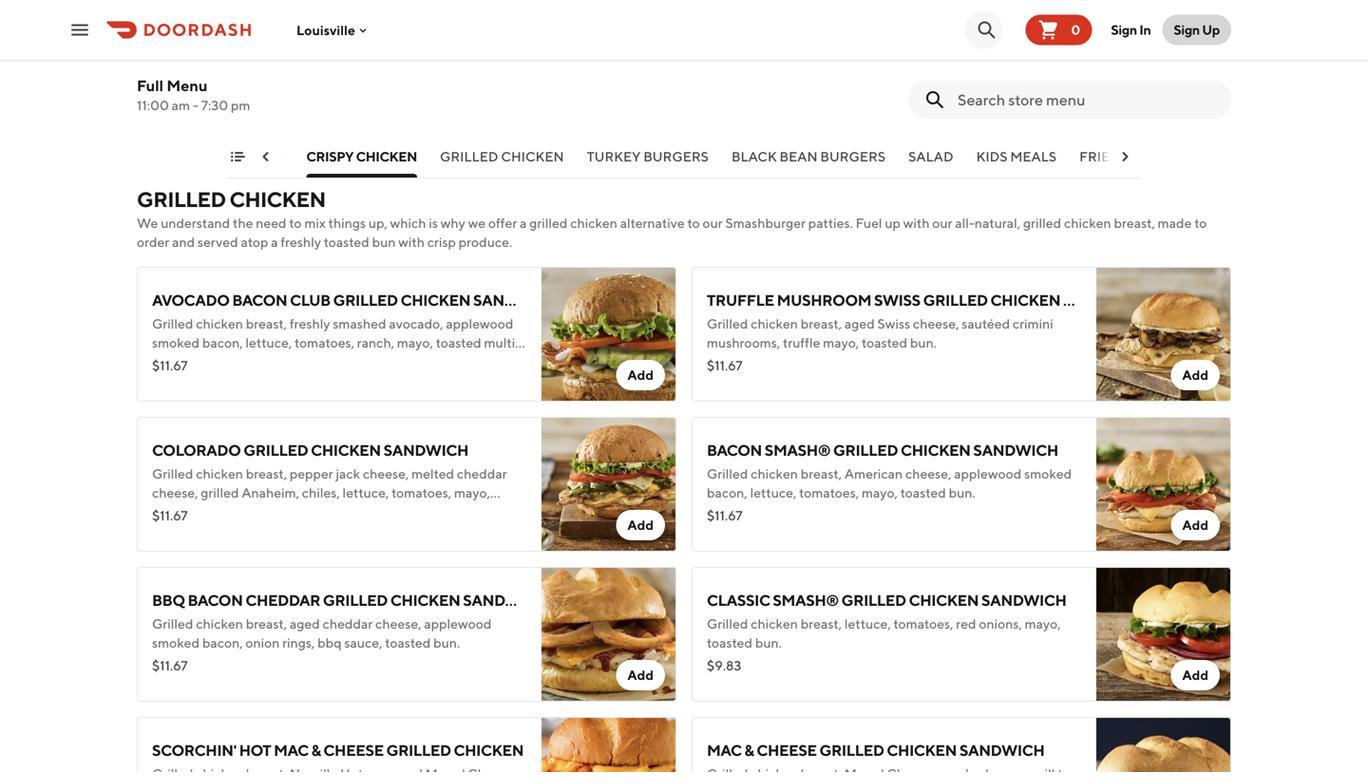 Task type: locate. For each thing, give the bounding box(es) containing it.
1 vertical spatial american
[[152, 84, 210, 100]]

burgers right bean
[[820, 149, 886, 164]]

tomatoes, inside avocado bacon club grilled chicken sandwich grilled chicken breast, freshly smashed avocado, applewood smoked bacon, lettuce, tomatoes, ranch, mayo, toasted multi- grain bun
[[295, 335, 354, 351]]

0 horizontal spatial grilled
[[201, 485, 239, 501]]

2 cheese from the left
[[884, 46, 930, 62]]

american inside scorchin' hot mac & cheese crispy chicken crispy chicken breast, nasville hot seasoned mac n' cheese smashed on our grill to create a crispy baked cheese layer, american cheese, toasted bun
[[152, 84, 210, 100]]

2 baked from the left
[[795, 65, 833, 81]]

grilled
[[440, 149, 498, 164], [137, 187, 226, 212], [333, 291, 398, 309], [923, 291, 988, 309], [243, 441, 308, 459], [833, 441, 898, 459], [323, 591, 388, 609], [841, 591, 906, 609], [386, 741, 451, 760], [819, 741, 884, 760]]

a down nasville
[[330, 65, 337, 81]]

1 horizontal spatial aged
[[844, 316, 875, 332]]

bun. inside bacon smash® grilled chicken sandwich grilled chicken breast, american cheese, applewood smoked bacon, lettuce, tomatoes, mayo, toasted bun. $11.67
[[949, 485, 975, 501]]

1 layer, from the left
[[464, 65, 496, 81]]

bacon, inside bbq bacon cheddar grilled chicken sandwich grilled chicken breast, aged cheddar cheese, applewood smoked bacon, onion rings, bbq sauce, toasted bun. $11.67
[[202, 635, 243, 651]]

view menu
[[658, 733, 737, 751]]

grilled up spicy
[[201, 485, 239, 501]]

add button for truffle mushroom swiss grilled chicken sandwich
[[1171, 360, 1220, 390]]

smash®
[[765, 441, 831, 459], [773, 591, 839, 609]]

toasted inside "truffle mushroom swiss grilled chicken sandwich grilled chicken breast, aged swiss cheese, sautéed crimini mushrooms, truffle mayo, toasted bun. $11.67"
[[862, 335, 907, 351]]

1 horizontal spatial on
[[989, 46, 1004, 62]]

sign left the in
[[1111, 22, 1137, 38]]

made
[[1158, 215, 1192, 231]]

anaheim,
[[242, 485, 299, 501]]

menu up am
[[167, 76, 208, 95]]

grilled inside bacon smash® grilled chicken sandwich grilled chicken breast, american cheese, applewood smoked bacon, lettuce, tomatoes, mayo, toasted bun. $11.67
[[833, 441, 898, 459]]

fuel
[[856, 215, 882, 231]]

2 cheese from the left
[[836, 65, 879, 81]]

lettuce, inside colorado grilled chicken sandwich grilled chicken breast, pepper jack cheese, melted cheddar cheese, grilled anaheim, chiles, lettuce, tomatoes, mayo, toasted spicy chipotle bun.
[[343, 485, 389, 501]]

1 burgers from the left
[[643, 149, 709, 164]]

crispy down hot
[[340, 65, 375, 81]]

1 crispy from the left
[[340, 65, 375, 81]]

mac & cheese crispy chicken sandwich image
[[1096, 0, 1231, 132]]

1 horizontal spatial burgers
[[820, 149, 886, 164]]

mayo, inside "truffle mushroom swiss grilled chicken sandwich grilled chicken breast, aged swiss cheese, sautéed crimini mushrooms, truffle mayo, toasted bun. $11.67"
[[823, 335, 859, 351]]

0 horizontal spatial baked
[[378, 65, 416, 81]]

1 horizontal spatial mac
[[842, 46, 868, 62]]

burgers
[[643, 149, 709, 164], [820, 149, 886, 164]]

cheese, inside bbq bacon cheddar grilled chicken sandwich grilled chicken breast, aged cheddar cheese, applewood smoked bacon, onion rings, bbq sauce, toasted bun. $11.67
[[375, 616, 421, 632]]

grilled inside colorado grilled chicken sandwich grilled chicken breast, pepper jack cheese, melted cheddar cheese, grilled anaheim, chiles, lettuce, tomatoes, mayo, toasted spicy chipotle bun.
[[243, 441, 308, 459]]

1 vertical spatial applewood
[[954, 466, 1022, 482]]

0 horizontal spatial burgers
[[643, 149, 709, 164]]

sign in link
[[1100, 11, 1162, 49]]

sandwich inside "truffle mushroom swiss grilled chicken sandwich grilled chicken breast, aged swiss cheese, sautéed crimini mushrooms, truffle mayo, toasted bun. $11.67"
[[1063, 291, 1148, 309]]

bbq bacon cheddar grilled chicken sandwich image
[[542, 567, 676, 702]]

menu inside full menu 11:00 am - 7:30 pm
[[167, 76, 208, 95]]

$11.67
[[152, 358, 188, 373], [707, 358, 743, 373], [152, 508, 188, 523], [707, 508, 743, 523], [152, 658, 188, 674]]

understand
[[161, 215, 230, 231]]

1 horizontal spatial sign
[[1174, 22, 1200, 38]]

grilled inside "classic smash® grilled chicken sandwich grilled chicken breast, lettuce, tomatoes, red onions, mayo, toasted bun. $9.83"
[[707, 616, 748, 632]]

1 vertical spatial hot
[[239, 741, 271, 760]]

breast, inside avocado bacon club grilled chicken sandwich grilled chicken breast, freshly smashed avocado, applewood smoked bacon, lettuce, tomatoes, ranch, mayo, toasted multi- grain bun
[[246, 316, 287, 332]]

grilled right natural,
[[1023, 215, 1061, 231]]

1 vertical spatial smashed
[[152, 65, 205, 81]]

smashed inside mac & cheese crispy chicken sandwich crispy chicken breast, mac n' cheese smashed on our grill to create a crispy baked cheese layer, american cheese, toasted bun
[[933, 46, 986, 62]]

menu for full
[[167, 76, 208, 95]]

n'
[[452, 46, 462, 62], [871, 46, 881, 62]]

our inside scorchin' hot mac & cheese crispy chicken crispy chicken breast, nasville hot seasoned mac n' cheese smashed on our grill to create a crispy baked cheese layer, american cheese, toasted bun
[[226, 65, 246, 81]]

1 horizontal spatial menu
[[696, 733, 737, 751]]

1 vertical spatial with
[[398, 234, 425, 250]]

baked inside mac & cheese crispy chicken sandwich crispy chicken breast, mac n' cheese smashed on our grill to create a crispy baked cheese layer, american cheese, toasted bun
[[795, 65, 833, 81]]

2 horizontal spatial smashed
[[933, 46, 986, 62]]

2 scorchin' from the top
[[152, 741, 236, 760]]

2 layer, from the left
[[881, 65, 913, 81]]

to
[[1055, 46, 1067, 62], [274, 65, 287, 81], [289, 215, 302, 231], [687, 215, 700, 231], [1194, 215, 1207, 231]]

smash® inside bacon smash® grilled chicken sandwich grilled chicken breast, american cheese, applewood smoked bacon, lettuce, tomatoes, mayo, toasted bun. $11.67
[[765, 441, 831, 459]]

smoked inside bbq bacon cheddar grilled chicken sandwich grilled chicken breast, aged cheddar cheese, applewood smoked bacon, onion rings, bbq sauce, toasted bun. $11.67
[[152, 635, 200, 651]]

0 horizontal spatial crispy
[[340, 65, 375, 81]]

chicken
[[193, 46, 241, 62], [748, 46, 795, 62], [570, 215, 617, 231], [1064, 215, 1111, 231], [196, 316, 243, 332], [751, 316, 798, 332], [196, 466, 243, 482], [751, 466, 798, 482], [196, 616, 243, 632], [751, 616, 798, 632]]

scorchin' hot mac & cheese grilled chicken
[[152, 741, 524, 760]]

chicken inside "classic smash® grilled chicken sandwich grilled chicken breast, lettuce, tomatoes, red onions, mayo, toasted bun. $9.83"
[[751, 616, 798, 632]]

1 baked from the left
[[378, 65, 416, 81]]

avocado bacon club grilled chicken sandwich grilled chicken breast, freshly smashed avocado, applewood smoked bacon, lettuce, tomatoes, ranch, mayo, toasted multi- grain bun
[[152, 291, 558, 370]]

freshly
[[281, 234, 321, 250], [290, 316, 330, 332]]

1 vertical spatial cheddar
[[323, 616, 373, 632]]

1 horizontal spatial smashed
[[333, 316, 386, 332]]

1 horizontal spatial crispy
[[707, 46, 745, 62]]

1 n' from the left
[[452, 46, 462, 62]]

scorchin' hot mac & cheese crispy chicken image
[[542, 0, 676, 132]]

with down which
[[398, 234, 425, 250]]

2 vertical spatial smoked
[[152, 635, 200, 651]]

grill up pm
[[249, 65, 272, 81]]

truffle mushroom swiss grilled chicken sandwich grilled chicken breast, aged swiss cheese, sautéed crimini mushrooms, truffle mayo, toasted bun. $11.67
[[707, 291, 1148, 373]]

1 vertical spatial on
[[208, 65, 223, 81]]

toasted inside bbq bacon cheddar grilled chicken sandwich grilled chicken breast, aged cheddar cheese, applewood smoked bacon, onion rings, bbq sauce, toasted bun. $11.67
[[385, 635, 431, 651]]

smashed inside scorchin' hot mac & cheese crispy chicken crispy chicken breast, nasville hot seasoned mac n' cheese smashed on our grill to create a crispy baked cheese layer, american cheese, toasted bun
[[152, 65, 205, 81]]

add button for avocado bacon club grilled chicken sandwich
[[616, 360, 665, 390]]

freshly inside grilled chicken we understand the need to mix things up, which is why we offer a grilled chicken alternative to our smashburger patties. fuel up with our all-natural, grilled chicken breast, made to order and served atop a freshly toasted bun with crisp produce.
[[281, 234, 321, 250]]

0 horizontal spatial menu
[[167, 76, 208, 95]]

burgers up grilled chicken we understand the need to mix things up, which is why we offer a grilled chicken alternative to our smashburger patties. fuel up with our all-natural, grilled chicken breast, made to order and served atop a freshly toasted bun with crisp produce.
[[643, 149, 709, 164]]

1 horizontal spatial cheese
[[836, 65, 879, 81]]

layer, inside mac & cheese crispy chicken sandwich crispy chicken breast, mac n' cheese smashed on our grill to create a crispy baked cheese layer, american cheese, toasted bun
[[881, 65, 913, 81]]

2 mac from the left
[[842, 46, 868, 62]]

bun inside avocado bacon club grilled chicken sandwich grilled chicken breast, freshly smashed avocado, applewood smoked bacon, lettuce, tomatoes, ranch, mayo, toasted multi- grain bun
[[185, 354, 209, 370]]

aged inside bbq bacon cheddar grilled chicken sandwich grilled chicken breast, aged cheddar cheese, applewood smoked bacon, onion rings, bbq sauce, toasted bun. $11.67
[[290, 616, 320, 632]]

melted
[[411, 466, 454, 482]]

scroll menu navigation right image
[[1117, 149, 1132, 164]]

grilled inside avocado bacon club grilled chicken sandwich grilled chicken breast, freshly smashed avocado, applewood smoked bacon, lettuce, tomatoes, ranch, mayo, toasted multi- grain bun
[[333, 291, 398, 309]]

0 vertical spatial freshly
[[281, 234, 321, 250]]

& inside scorchin' hot mac & cheese crispy chicken crispy chicken breast, nasville hot seasoned mac n' cheese smashed on our grill to create a crispy baked cheese layer, american cheese, toasted bun
[[311, 21, 321, 39]]

0 horizontal spatial n'
[[452, 46, 462, 62]]

pm
[[231, 97, 250, 113]]

truffle
[[707, 291, 774, 309]]

1 horizontal spatial layer,
[[881, 65, 913, 81]]

mayo,
[[397, 335, 433, 351], [823, 335, 859, 351], [454, 485, 490, 501], [862, 485, 898, 501], [1025, 616, 1061, 632]]

0 horizontal spatial aged
[[290, 616, 320, 632]]

0 vertical spatial smash®
[[765, 441, 831, 459]]

our
[[1007, 46, 1027, 62], [226, 65, 246, 81], [703, 215, 723, 231], [932, 215, 952, 231]]

mac
[[274, 21, 309, 39], [707, 21, 742, 39], [274, 741, 309, 760], [707, 741, 742, 760]]

toasted inside bacon smash® grilled chicken sandwich grilled chicken breast, american cheese, applewood smoked bacon, lettuce, tomatoes, mayo, toasted bun. $11.67
[[900, 485, 946, 501]]

0 vertical spatial with
[[903, 215, 930, 231]]

cheddar right "melted"
[[457, 466, 507, 482]]

0 vertical spatial aged
[[844, 316, 875, 332]]

aged left swiss
[[844, 316, 875, 332]]

0 horizontal spatial sign
[[1111, 22, 1137, 38]]

cheese inside scorchin' hot mac & cheese crispy chicken crispy chicken breast, nasville hot seasoned mac n' cheese smashed on our grill to create a crispy baked cheese layer, american cheese, toasted bun
[[418, 65, 461, 81]]

0 vertical spatial applewood
[[446, 316, 513, 332]]

scorchin' inside scorchin' hot mac & cheese crispy chicken crispy chicken breast, nasville hot seasoned mac n' cheese smashed on our grill to create a crispy baked cheese layer, american cheese, toasted bun
[[152, 21, 236, 39]]

louisville button
[[296, 22, 370, 38]]

bacon,
[[202, 335, 243, 351], [707, 485, 747, 501], [202, 635, 243, 651]]

pepper
[[290, 466, 333, 482]]

aged up rings,
[[290, 616, 320, 632]]

cheese, inside scorchin' hot mac & cheese crispy chicken crispy chicken breast, nasville hot seasoned mac n' cheese smashed on our grill to create a crispy baked cheese layer, american cheese, toasted bun
[[213, 84, 259, 100]]

chipotle
[[234, 504, 283, 520]]

2 horizontal spatial crispy
[[819, 21, 873, 39]]

1 vertical spatial grill
[[249, 65, 272, 81]]

0 vertical spatial american
[[916, 65, 974, 81]]

0
[[1071, 22, 1081, 38]]

jack
[[336, 466, 360, 482]]

2 create from the left
[[707, 65, 745, 81]]

0 horizontal spatial smashed
[[152, 65, 205, 81]]

0 vertical spatial hot
[[239, 21, 271, 39]]

crimini
[[1013, 316, 1053, 332]]

meals
[[1010, 149, 1057, 164]]

mayo, inside "classic smash® grilled chicken sandwich grilled chicken breast, lettuce, tomatoes, red onions, mayo, toasted bun. $9.83"
[[1025, 616, 1061, 632]]

patties.
[[808, 215, 853, 231]]

0 horizontal spatial mac
[[423, 46, 449, 62]]

1 horizontal spatial baked
[[795, 65, 833, 81]]

1 horizontal spatial grill
[[1030, 46, 1052, 62]]

bacon smash® grilled chicken sandwich grilled chicken breast, american cheese, applewood smoked bacon, lettuce, tomatoes, mayo, toasted bun. $11.67
[[707, 441, 1072, 523]]

2 vertical spatial applewood
[[424, 616, 492, 632]]

a up black
[[748, 65, 755, 81]]

open menu image
[[68, 19, 91, 41]]

1 scorchin' from the top
[[152, 21, 236, 39]]

1 horizontal spatial cheese
[[884, 46, 930, 62]]

sides
[[1132, 149, 1170, 164]]

2 crispy from the left
[[707, 46, 745, 62]]

mac inside scorchin' hot mac & cheese crispy chicken crispy chicken breast, nasville hot seasoned mac n' cheese smashed on our grill to create a crispy baked cheese layer, american cheese, toasted bun
[[274, 21, 309, 39]]

smash® inside "classic smash® grilled chicken sandwich grilled chicken breast, lettuce, tomatoes, red onions, mayo, toasted bun. $9.83"
[[773, 591, 839, 609]]

0 vertical spatial smashed
[[933, 46, 986, 62]]

1 horizontal spatial n'
[[871, 46, 881, 62]]

0 vertical spatial menu
[[167, 76, 208, 95]]

2 burgers from the left
[[820, 149, 886, 164]]

toasted inside avocado bacon club grilled chicken sandwich grilled chicken breast, freshly smashed avocado, applewood smoked bacon, lettuce, tomatoes, ranch, mayo, toasted multi- grain bun
[[436, 335, 481, 351]]

2 n' from the left
[[871, 46, 881, 62]]

chicken inside grilled chicken we understand the need to mix things up, which is why we offer a grilled chicken alternative to our smashburger patties. fuel up with our all-natural, grilled chicken breast, made to order and served atop a freshly toasted bun with crisp produce.
[[229, 187, 326, 212]]

2 horizontal spatial grilled
[[1023, 215, 1061, 231]]

cheddar inside colorado grilled chicken sandwich grilled chicken breast, pepper jack cheese, melted cheddar cheese, grilled anaheim, chiles, lettuce, tomatoes, mayo, toasted spicy chipotle bun.
[[457, 466, 507, 482]]

0 horizontal spatial cheddar
[[323, 616, 373, 632]]

bun inside scorchin' hot mac & cheese crispy chicken crispy chicken breast, nasville hot seasoned mac n' cheese smashed on our grill to create a crispy baked cheese layer, american cheese, toasted bun
[[310, 84, 333, 100]]

our up pm
[[226, 65, 246, 81]]

classic smash® grilled chicken sandwich grilled chicken breast, lettuce, tomatoes, red onions, mayo, toasted bun. $9.83
[[707, 591, 1066, 674]]

grain
[[152, 354, 182, 370]]

american inside bacon smash® grilled chicken sandwich grilled chicken breast, american cheese, applewood smoked bacon, lettuce, tomatoes, mayo, toasted bun. $11.67
[[844, 466, 903, 482]]

toasted inside mac & cheese crispy chicken sandwich crispy chicken breast, mac n' cheese smashed on our grill to create a crispy baked cheese layer, american cheese, toasted bun
[[1025, 65, 1071, 81]]

add button
[[616, 360, 665, 390], [1171, 360, 1220, 390], [616, 510, 665, 541], [1171, 510, 1220, 541], [616, 660, 665, 691], [1171, 660, 1220, 691]]

crispy
[[340, 65, 375, 81], [757, 65, 793, 81]]

chicken inside scorchin' hot mac & cheese crispy chicken crispy chicken breast, nasville hot seasoned mac n' cheese smashed on our grill to create a crispy baked cheese layer, american cheese, toasted bun
[[193, 46, 241, 62]]

hot inside scorchin' hot mac & cheese crispy chicken crispy chicken breast, nasville hot seasoned mac n' cheese smashed on our grill to create a crispy baked cheese layer, american cheese, toasted bun
[[239, 21, 271, 39]]

hot for scorchin' hot mac & cheese crispy chicken crispy chicken breast, nasville hot seasoned mac n' cheese smashed on our grill to create a crispy baked cheese layer, american cheese, toasted bun
[[239, 21, 271, 39]]

grill down '0' button at the right of the page
[[1030, 46, 1052, 62]]

layer, up grilled chicken
[[464, 65, 496, 81]]

2 vertical spatial american
[[844, 466, 903, 482]]

kids meals button
[[976, 147, 1057, 178]]

add button for bbq bacon cheddar grilled chicken sandwich
[[616, 660, 665, 691]]

n' inside mac & cheese crispy chicken sandwich crispy chicken breast, mac n' cheese smashed on our grill to create a crispy baked cheese layer, american cheese, toasted bun
[[871, 46, 881, 62]]

bacon, for avocado bacon club grilled chicken sandwich
[[202, 335, 243, 351]]

tomatoes,
[[295, 335, 354, 351], [392, 485, 451, 501], [799, 485, 859, 501], [893, 616, 953, 632]]

grill inside scorchin' hot mac & cheese crispy chicken crispy chicken breast, nasville hot seasoned mac n' cheese smashed on our grill to create a crispy baked cheese layer, american cheese, toasted bun
[[249, 65, 272, 81]]

full menu 11:00 am - 7:30 pm
[[137, 76, 250, 113]]

add for colorado grilled chicken sandwich
[[627, 517, 654, 533]]

breast,
[[243, 46, 284, 62], [798, 46, 839, 62], [1114, 215, 1155, 231], [246, 316, 287, 332], [801, 316, 842, 332], [246, 466, 287, 482], [801, 466, 842, 482], [246, 616, 287, 632], [801, 616, 842, 632]]

crispy up black
[[757, 65, 793, 81]]

add for avocado bacon club grilled chicken sandwich
[[627, 367, 654, 383]]

mayo, inside colorado grilled chicken sandwich grilled chicken breast, pepper jack cheese, melted cheddar cheese, grilled anaheim, chiles, lettuce, tomatoes, mayo, toasted spicy chipotle bun.
[[454, 485, 490, 501]]

applewood inside bbq bacon cheddar grilled chicken sandwich grilled chicken breast, aged cheddar cheese, applewood smoked bacon, onion rings, bbq sauce, toasted bun. $11.67
[[424, 616, 492, 632]]

2 vertical spatial smashed
[[333, 316, 386, 332]]

create up black
[[707, 65, 745, 81]]

baked up black bean burgers
[[795, 65, 833, 81]]

cheese inside scorchin' hot mac & cheese crispy chicken crispy chicken breast, nasville hot seasoned mac n' cheese smashed on our grill to create a crispy baked cheese layer, american cheese, toasted bun
[[465, 46, 511, 62]]

red
[[956, 616, 976, 632]]

bacon inside avocado bacon club grilled chicken sandwich grilled chicken breast, freshly smashed avocado, applewood smoked bacon, lettuce, tomatoes, ranch, mayo, toasted multi- grain bun
[[232, 291, 287, 309]]

0 vertical spatial scorchin'
[[152, 21, 236, 39]]

sign left up on the top of the page
[[1174, 22, 1200, 38]]

swiss
[[877, 316, 910, 332]]

1 vertical spatial smoked
[[1024, 466, 1072, 482]]

crispy inside mac & cheese crispy chicken sandwich crispy chicken breast, mac n' cheese smashed on our grill to create a crispy baked cheese layer, american cheese, toasted bun
[[757, 65, 793, 81]]

toasted inside colorado grilled chicken sandwich grilled chicken breast, pepper jack cheese, melted cheddar cheese, grilled anaheim, chiles, lettuce, tomatoes, mayo, toasted spicy chipotle bun.
[[152, 504, 198, 520]]

sandwich inside bacon smash® grilled chicken sandwich grilled chicken breast, american cheese, applewood smoked bacon, lettuce, tomatoes, mayo, toasted bun. $11.67
[[973, 441, 1058, 459]]

1 mac from the left
[[423, 46, 449, 62]]

0 vertical spatial grill
[[1030, 46, 1052, 62]]

layer, up 'salad'
[[881, 65, 913, 81]]

freshly down mix
[[281, 234, 321, 250]]

menu right view
[[696, 733, 737, 751]]

0 horizontal spatial create
[[289, 65, 328, 81]]

11:00
[[137, 97, 169, 113]]

baked
[[378, 65, 416, 81], [795, 65, 833, 81]]

2 sign from the left
[[1174, 22, 1200, 38]]

mac
[[423, 46, 449, 62], [842, 46, 868, 62]]

1 create from the left
[[289, 65, 328, 81]]

with right up
[[903, 215, 930, 231]]

grilled inside bbq bacon cheddar grilled chicken sandwich grilled chicken breast, aged cheddar cheese, applewood smoked bacon, onion rings, bbq sauce, toasted bun. $11.67
[[323, 591, 388, 609]]

1 cheese from the left
[[418, 65, 461, 81]]

1 vertical spatial smash®
[[773, 591, 839, 609]]

1 hot from the top
[[239, 21, 271, 39]]

chicken inside bacon smash® grilled chicken sandwich grilled chicken breast, american cheese, applewood smoked bacon, lettuce, tomatoes, mayo, toasted bun. $11.67
[[751, 466, 798, 482]]

grilled inside grilled chicken we understand the need to mix things up, which is why we offer a grilled chicken alternative to our smashburger patties. fuel up with our all-natural, grilled chicken breast, made to order and served atop a freshly toasted bun with crisp produce.
[[137, 187, 226, 212]]

1 horizontal spatial with
[[903, 215, 930, 231]]

grilled inside colorado grilled chicken sandwich grilled chicken breast, pepper jack cheese, melted cheddar cheese, grilled anaheim, chiles, lettuce, tomatoes, mayo, toasted spicy chipotle bun.
[[152, 466, 193, 482]]

1 horizontal spatial cheddar
[[457, 466, 507, 482]]

breast, inside "truffle mushroom swiss grilled chicken sandwich grilled chicken breast, aged swiss cheese, sautéed crimini mushrooms, truffle mayo, toasted bun. $11.67"
[[801, 316, 842, 332]]

bacon inside bacon smash® grilled chicken sandwich grilled chicken breast, american cheese, applewood smoked bacon, lettuce, tomatoes, mayo, toasted bun. $11.67
[[707, 441, 762, 459]]

2 crispy from the left
[[757, 65, 793, 81]]

0 horizontal spatial cheese
[[418, 65, 461, 81]]

colorado
[[152, 441, 241, 459]]

with
[[903, 215, 930, 231], [398, 234, 425, 250]]

0 vertical spatial bacon
[[232, 291, 287, 309]]

our left smashburger
[[703, 215, 723, 231]]

1 horizontal spatial crispy
[[386, 21, 440, 39]]

our down '0' button at the right of the page
[[1007, 46, 1027, 62]]

menu for view
[[696, 733, 737, 751]]

aged for cheddar
[[290, 616, 320, 632]]

0 horizontal spatial crispy
[[152, 46, 191, 62]]

$11.67 down bbq
[[152, 658, 188, 674]]

1 vertical spatial aged
[[290, 616, 320, 632]]

add button for bacon smash® grilled chicken sandwich
[[1171, 510, 1220, 541]]

we
[[468, 215, 486, 231]]

2 vertical spatial bacon
[[188, 591, 243, 609]]

0 horizontal spatial american
[[152, 84, 210, 100]]

1 horizontal spatial american
[[844, 466, 903, 482]]

cheese,
[[977, 65, 1023, 81], [213, 84, 259, 100], [913, 316, 959, 332], [363, 466, 409, 482], [905, 466, 951, 482], [152, 485, 198, 501], [375, 616, 421, 632]]

applewood
[[446, 316, 513, 332], [954, 466, 1022, 482], [424, 616, 492, 632]]

club
[[290, 291, 330, 309]]

0 vertical spatial on
[[989, 46, 1004, 62]]

grilled right offer on the left
[[529, 215, 568, 231]]

1 vertical spatial bacon
[[707, 441, 762, 459]]

bun. inside "classic smash® grilled chicken sandwich grilled chicken breast, lettuce, tomatoes, red onions, mayo, toasted bun. $9.83"
[[755, 635, 782, 651]]

grilled inside colorado grilled chicken sandwich grilled chicken breast, pepper jack cheese, melted cheddar cheese, grilled anaheim, chiles, lettuce, tomatoes, mayo, toasted spicy chipotle bun.
[[201, 485, 239, 501]]

chicken inside bbq bacon cheddar grilled chicken sandwich grilled chicken breast, aged cheddar cheese, applewood smoked bacon, onion rings, bbq sauce, toasted bun. $11.67
[[196, 616, 243, 632]]

$11.67 up classic
[[707, 508, 743, 523]]

1 cheese from the left
[[465, 46, 511, 62]]

ranch,
[[357, 335, 394, 351]]

$11.67 down mushrooms,
[[707, 358, 743, 373]]

2 hot from the top
[[239, 741, 271, 760]]

onion
[[245, 635, 280, 651]]

cheese
[[465, 46, 511, 62], [884, 46, 930, 62]]

0 vertical spatial cheddar
[[457, 466, 507, 482]]

0 horizontal spatial grill
[[249, 65, 272, 81]]

turkey
[[587, 149, 641, 164]]

things
[[328, 215, 366, 231]]

grilled
[[152, 316, 193, 332], [707, 316, 748, 332], [152, 466, 193, 482], [707, 466, 748, 482], [152, 616, 193, 632], [707, 616, 748, 632]]

1 vertical spatial bacon,
[[707, 485, 747, 501]]

0 vertical spatial smoked
[[152, 335, 200, 351]]

up
[[885, 215, 901, 231]]

bbq
[[152, 591, 185, 609]]

2 vertical spatial bacon,
[[202, 635, 243, 651]]

add button for colorado grilled chicken sandwich
[[616, 510, 665, 541]]

0 horizontal spatial on
[[208, 65, 223, 81]]

1 horizontal spatial crispy
[[757, 65, 793, 81]]

cheddar up sauce,
[[323, 616, 373, 632]]

bun.
[[910, 335, 937, 351], [949, 485, 975, 501], [286, 504, 313, 520], [433, 635, 460, 651], [755, 635, 782, 651]]

up,
[[368, 215, 387, 231]]

0 vertical spatial bacon,
[[202, 335, 243, 351]]

0 horizontal spatial with
[[398, 234, 425, 250]]

1 vertical spatial scorchin'
[[152, 741, 236, 760]]

cheese inside mac & cheese crispy chicken sandwich crispy chicken breast, mac n' cheese smashed on our grill to create a crispy baked cheese layer, american cheese, toasted bun
[[757, 21, 817, 39]]

to inside mac & cheese crispy chicken sandwich crispy chicken breast, mac n' cheese smashed on our grill to create a crispy baked cheese layer, american cheese, toasted bun
[[1055, 46, 1067, 62]]

create down nasville
[[289, 65, 328, 81]]

a down the "need"
[[271, 234, 278, 250]]

1 horizontal spatial grilled
[[529, 215, 568, 231]]

produce.
[[459, 234, 512, 250]]

alternative
[[620, 215, 685, 231]]

&
[[311, 21, 321, 39], [744, 21, 754, 39], [1120, 149, 1129, 164], [311, 741, 321, 760], [744, 741, 754, 760]]

& inside mac & cheese crispy chicken sandwich crispy chicken breast, mac n' cheese smashed on our grill to create a crispy baked cheese layer, american cheese, toasted bun
[[744, 21, 754, 39]]

aged inside "truffle mushroom swiss grilled chicken sandwich grilled chicken breast, aged swiss cheese, sautéed crimini mushrooms, truffle mayo, toasted bun. $11.67"
[[844, 316, 875, 332]]

1 vertical spatial menu
[[696, 733, 737, 751]]

scorchin' hot mac & cheese grilled chicken image
[[542, 717, 676, 772]]

1 horizontal spatial create
[[707, 65, 745, 81]]

add for bbq bacon cheddar grilled chicken sandwich
[[627, 667, 654, 683]]

0 horizontal spatial layer,
[[464, 65, 496, 81]]

sandwich
[[949, 21, 1034, 39], [473, 291, 558, 309], [1063, 291, 1148, 309], [383, 441, 468, 459], [973, 441, 1058, 459], [463, 591, 548, 609], [981, 591, 1066, 609], [959, 741, 1044, 760]]

1 crispy from the left
[[152, 46, 191, 62]]

1 sign from the left
[[1111, 22, 1137, 38]]

freshly down club
[[290, 316, 330, 332]]

toasted inside grilled chicken we understand the need to mix things up, which is why we offer a grilled chicken alternative to our smashburger patties. fuel up with our all-natural, grilled chicken breast, made to order and served atop a freshly toasted bun with crisp produce.
[[324, 234, 369, 250]]

crispy inside mac & cheese crispy chicken sandwich crispy chicken breast, mac n' cheese smashed on our grill to create a crispy baked cheese layer, american cheese, toasted bun
[[819, 21, 873, 39]]

crispy
[[386, 21, 440, 39], [819, 21, 873, 39], [306, 149, 354, 164]]

crispy
[[152, 46, 191, 62], [707, 46, 745, 62]]

baked down seasoned at the left top of page
[[378, 65, 416, 81]]

0 horizontal spatial cheese
[[465, 46, 511, 62]]

scorchin' for scorchin' hot mac & cheese crispy chicken crispy chicken breast, nasville hot seasoned mac n' cheese smashed on our grill to create a crispy baked cheese layer, american cheese, toasted bun
[[152, 21, 236, 39]]

2 horizontal spatial american
[[916, 65, 974, 81]]

bacon, inside avocado bacon club grilled chicken sandwich grilled chicken breast, freshly smashed avocado, applewood smoked bacon, lettuce, tomatoes, ranch, mayo, toasted multi- grain bun
[[202, 335, 243, 351]]

1 vertical spatial freshly
[[290, 316, 330, 332]]



Task type: describe. For each thing, give the bounding box(es) containing it.
offer
[[488, 215, 517, 231]]

$11.67 inside bacon smash® grilled chicken sandwich grilled chicken breast, american cheese, applewood smoked bacon, lettuce, tomatoes, mayo, toasted bun. $11.67
[[707, 508, 743, 523]]

black
[[731, 149, 777, 164]]

crispy inside scorchin' hot mac & cheese crispy chicken crispy chicken breast, nasville hot seasoned mac n' cheese smashed on our grill to create a crispy baked cheese layer, american cheese, toasted bun
[[386, 21, 440, 39]]

mac & cheese grilled chicken sandwich image
[[1096, 717, 1231, 772]]

chicken inside mac & cheese crispy chicken sandwich crispy chicken breast, mac n' cheese smashed on our grill to create a crispy baked cheese layer, american cheese, toasted bun
[[748, 46, 795, 62]]

cheese, inside mac & cheese crispy chicken sandwich crispy chicken breast, mac n' cheese smashed on our grill to create a crispy baked cheese layer, american cheese, toasted bun
[[977, 65, 1023, 81]]

avocado bacon club grilled chicken sandwich image
[[542, 267, 676, 402]]

classic smash® grilled chicken sandwich image
[[1096, 567, 1231, 702]]

breast, inside bacon smash® grilled chicken sandwich grilled chicken breast, american cheese, applewood smoked bacon, lettuce, tomatoes, mayo, toasted bun. $11.67
[[801, 466, 842, 482]]

mac & cheese crispy chicken sandwich crispy chicken breast, mac n' cheese smashed on our grill to create a crispy baked cheese layer, american cheese, toasted bun
[[707, 21, 1071, 100]]

$11.67 inside "truffle mushroom swiss grilled chicken sandwich grilled chicken breast, aged swiss cheese, sautéed crimini mushrooms, truffle mayo, toasted bun. $11.67"
[[707, 358, 743, 373]]

aged for swiss
[[844, 316, 875, 332]]

all-
[[955, 215, 975, 231]]

scroll menu navigation left image
[[258, 149, 274, 164]]

bacon for avocado bacon club grilled chicken sandwich
[[232, 291, 287, 309]]

hot for scorchin' hot mac & cheese grilled chicken
[[239, 741, 271, 760]]

atop
[[241, 234, 268, 250]]

chicken inside scorchin' hot mac & cheese crispy chicken crispy chicken breast, nasville hot seasoned mac n' cheese smashed on our grill to create a crispy baked cheese layer, american cheese, toasted bun
[[443, 21, 513, 39]]

our inside mac & cheese crispy chicken sandwich crispy chicken breast, mac n' cheese smashed on our grill to create a crispy baked cheese layer, american cheese, toasted bun
[[1007, 46, 1027, 62]]

n' inside scorchin' hot mac & cheese crispy chicken crispy chicken breast, nasville hot seasoned mac n' cheese smashed on our grill to create a crispy baked cheese layer, american cheese, toasted bun
[[452, 46, 462, 62]]

mac inside mac & cheese crispy chicken sandwich crispy chicken breast, mac n' cheese smashed on our grill to create a crispy baked cheese layer, american cheese, toasted bun
[[707, 21, 742, 39]]

seasoned
[[363, 46, 420, 62]]

sandwich inside mac & cheese crispy chicken sandwich crispy chicken breast, mac n' cheese smashed on our grill to create a crispy baked cheese layer, american cheese, toasted bun
[[949, 21, 1034, 39]]

colorado grilled chicken sandwich grilled chicken breast, pepper jack cheese, melted cheddar cheese, grilled anaheim, chiles, lettuce, tomatoes, mayo, toasted spicy chipotle bun.
[[152, 441, 507, 520]]

lettuce, inside bacon smash® grilled chicken sandwich grilled chicken breast, american cheese, applewood smoked bacon, lettuce, tomatoes, mayo, toasted bun. $11.67
[[750, 485, 796, 501]]

to inside scorchin' hot mac & cheese crispy chicken crispy chicken breast, nasville hot seasoned mac n' cheese smashed on our grill to create a crispy baked cheese layer, american cheese, toasted bun
[[274, 65, 287, 81]]

breast, inside grilled chicken we understand the need to mix things up, which is why we offer a grilled chicken alternative to our smashburger patties. fuel up with our all-natural, grilled chicken breast, made to order and served atop a freshly toasted bun with crisp produce.
[[1114, 215, 1155, 231]]

smoked for bbq bacon cheddar grilled chicken sandwich
[[152, 635, 200, 651]]

up
[[1202, 22, 1220, 38]]

cheese, inside bacon smash® grilled chicken sandwich grilled chicken breast, american cheese, applewood smoked bacon, lettuce, tomatoes, mayo, toasted bun. $11.67
[[905, 466, 951, 482]]

sign for sign up
[[1174, 22, 1200, 38]]

the
[[233, 215, 253, 231]]

grilled inside "classic smash® grilled chicken sandwich grilled chicken breast, lettuce, tomatoes, red onions, mayo, toasted bun. $9.83"
[[841, 591, 906, 609]]

smash® for bacon
[[765, 441, 831, 459]]

applewood for bbq bacon cheddar grilled chicken sandwich
[[424, 616, 492, 632]]

create inside scorchin' hot mac & cheese crispy chicken crispy chicken breast, nasville hot seasoned mac n' cheese smashed on our grill to create a crispy baked cheese layer, american cheese, toasted bun
[[289, 65, 328, 81]]

bean
[[779, 149, 818, 164]]

breast, inside mac & cheese crispy chicken sandwich crispy chicken breast, mac n' cheese smashed on our grill to create a crispy baked cheese layer, american cheese, toasted bun
[[798, 46, 839, 62]]

smash® for classic
[[773, 591, 839, 609]]

tomatoes, inside colorado grilled chicken sandwich grilled chicken breast, pepper jack cheese, melted cheddar cheese, grilled anaheim, chiles, lettuce, tomatoes, mayo, toasted spicy chipotle bun.
[[392, 485, 451, 501]]

chicken inside colorado grilled chicken sandwich grilled chicken breast, pepper jack cheese, melted cheddar cheese, grilled anaheim, chiles, lettuce, tomatoes, mayo, toasted spicy chipotle bun.
[[196, 466, 243, 482]]

order
[[137, 234, 169, 250]]

wings button
[[236, 147, 283, 178]]

-
[[193, 97, 198, 113]]

a right offer on the left
[[520, 215, 527, 231]]

bacon for bbq bacon cheddar grilled chicken sandwich
[[188, 591, 243, 609]]

& for mac & cheese crispy chicken sandwich crispy chicken breast, mac n' cheese smashed on our grill to create a crispy baked cheese layer, american cheese, toasted bun
[[744, 21, 754, 39]]

breast, inside scorchin' hot mac & cheese crispy chicken crispy chicken breast, nasville hot seasoned mac n' cheese smashed on our grill to create a crispy baked cheese layer, american cheese, toasted bun
[[243, 46, 284, 62]]

avocado
[[152, 291, 229, 309]]

create inside mac & cheese crispy chicken sandwich crispy chicken breast, mac n' cheese smashed on our grill to create a crispy baked cheese layer, american cheese, toasted bun
[[707, 65, 745, 81]]

$11.67 down avocado
[[152, 358, 188, 373]]

chicken inside avocado bacon club grilled chicken sandwich grilled chicken breast, freshly smashed avocado, applewood smoked bacon, lettuce, tomatoes, ranch, mayo, toasted multi- grain bun
[[196, 316, 243, 332]]

cheddar
[[245, 591, 320, 609]]

spicy
[[200, 504, 231, 520]]

our left all-
[[932, 215, 952, 231]]

bun. inside bbq bacon cheddar grilled chicken sandwich grilled chicken breast, aged cheddar cheese, applewood smoked bacon, onion rings, bbq sauce, toasted bun. $11.67
[[433, 635, 460, 651]]

grilled inside avocado bacon club grilled chicken sandwich grilled chicken breast, freshly smashed avocado, applewood smoked bacon, lettuce, tomatoes, ranch, mayo, toasted multi- grain bun
[[152, 316, 193, 332]]

lettuce, inside "classic smash® grilled chicken sandwich grilled chicken breast, lettuce, tomatoes, red onions, mayo, toasted bun. $9.83"
[[844, 616, 891, 632]]

mayo, inside bacon smash® grilled chicken sandwich grilled chicken breast, american cheese, applewood smoked bacon, lettuce, tomatoes, mayo, toasted bun. $11.67
[[862, 485, 898, 501]]

american inside mac & cheese crispy chicken sandwich crispy chicken breast, mac n' cheese smashed on our grill to create a crispy baked cheese layer, american cheese, toasted bun
[[916, 65, 974, 81]]

bun. inside "truffle mushroom swiss grilled chicken sandwich grilled chicken breast, aged swiss cheese, sautéed crimini mushrooms, truffle mayo, toasted bun. $11.67"
[[910, 335, 937, 351]]

grilled inside "truffle mushroom swiss grilled chicken sandwich grilled chicken breast, aged swiss cheese, sautéed crimini mushrooms, truffle mayo, toasted bun. $11.67"
[[707, 316, 748, 332]]

fries & sides
[[1079, 149, 1170, 164]]

smashed inside avocado bacon club grilled chicken sandwich grilled chicken breast, freshly smashed avocado, applewood smoked bacon, lettuce, tomatoes, ranch, mayo, toasted multi- grain bun
[[333, 316, 386, 332]]

bacon, for bbq bacon cheddar grilled chicken sandwich
[[202, 635, 243, 651]]

mushroom
[[777, 291, 871, 309]]

freshly inside avocado bacon club grilled chicken sandwich grilled chicken breast, freshly smashed avocado, applewood smoked bacon, lettuce, tomatoes, ranch, mayo, toasted multi- grain bun
[[290, 316, 330, 332]]

a inside mac & cheese crispy chicken sandwich crispy chicken breast, mac n' cheese smashed on our grill to create a crispy baked cheese layer, american cheese, toasted bun
[[748, 65, 755, 81]]

sauce,
[[344, 635, 382, 651]]

add for bacon smash® grilled chicken sandwich
[[1182, 517, 1208, 533]]

bbq bacon cheddar grilled chicken sandwich grilled chicken breast, aged cheddar cheese, applewood smoked bacon, onion rings, bbq sauce, toasted bun. $11.67
[[152, 591, 548, 674]]

lettuce, inside avocado bacon club grilled chicken sandwich grilled chicken breast, freshly smashed avocado, applewood smoked bacon, lettuce, tomatoes, ranch, mayo, toasted multi- grain bun
[[245, 335, 292, 351]]

turkey burgers button
[[587, 147, 709, 178]]

mac & cheese grilled chicken sandwich
[[707, 741, 1044, 760]]

sandwich inside avocado bacon club grilled chicken sandwich grilled chicken breast, freshly smashed avocado, applewood smoked bacon, lettuce, tomatoes, ranch, mayo, toasted multi- grain bun
[[473, 291, 558, 309]]

sign for sign in
[[1111, 22, 1137, 38]]

need
[[256, 215, 286, 231]]

$9.83
[[707, 658, 741, 674]]

chicken inside mac & cheese crispy chicken sandwich crispy chicken breast, mac n' cheese smashed on our grill to create a crispy baked cheese layer, american cheese, toasted bun
[[876, 21, 946, 39]]

rings,
[[282, 635, 315, 651]]

grilled chicken
[[440, 149, 564, 164]]

black bean burgers button
[[731, 147, 886, 178]]

sautéed
[[962, 316, 1010, 332]]

$12.90
[[152, 88, 193, 104]]

sandwich inside bbq bacon cheddar grilled chicken sandwich grilled chicken breast, aged cheddar cheese, applewood smoked bacon, onion rings, bbq sauce, toasted bun. $11.67
[[463, 591, 548, 609]]

sign up link
[[1162, 15, 1231, 45]]

avocado,
[[389, 316, 443, 332]]

& for fries & sides
[[1120, 149, 1129, 164]]

sign in
[[1111, 22, 1151, 38]]

mushrooms,
[[707, 335, 780, 351]]

add button for classic smash® grilled chicken sandwich
[[1171, 660, 1220, 691]]

natural,
[[975, 215, 1020, 231]]

add for classic smash® grilled chicken sandwich
[[1182, 667, 1208, 683]]

and
[[172, 234, 195, 250]]

view
[[658, 733, 693, 751]]

nasville
[[287, 46, 335, 62]]

a inside scorchin' hot mac & cheese crispy chicken crispy chicken breast, nasville hot seasoned mac n' cheese smashed on our grill to create a crispy baked cheese layer, american cheese, toasted bun
[[330, 65, 337, 81]]

add for truffle mushroom swiss grilled chicken sandwich
[[1182, 367, 1208, 383]]

full
[[137, 76, 163, 95]]

chicken inside colorado grilled chicken sandwich grilled chicken breast, pepper jack cheese, melted cheddar cheese, grilled anaheim, chiles, lettuce, tomatoes, mayo, toasted spicy chipotle bun.
[[311, 441, 381, 459]]

& for mac & cheese grilled chicken sandwich
[[744, 741, 754, 760]]

truffle mushroom swiss grilled chicken sandwich image
[[1096, 267, 1231, 402]]

grilled chicken button
[[440, 147, 564, 178]]

scorchin' hot mac & cheese crispy chicken crispy chicken breast, nasville hot seasoned mac n' cheese smashed on our grill to create a crispy baked cheese layer, american cheese, toasted bun
[[152, 21, 513, 100]]

grilled inside button
[[440, 149, 498, 164]]

crispy chicken
[[306, 149, 417, 164]]

tomatoes, inside bacon smash® grilled chicken sandwich grilled chicken breast, american cheese, applewood smoked bacon, lettuce, tomatoes, mayo, toasted bun. $11.67
[[799, 485, 859, 501]]

smoked inside bacon smash® grilled chicken sandwich grilled chicken breast, american cheese, applewood smoked bacon, lettuce, tomatoes, mayo, toasted bun. $11.67
[[1024, 466, 1072, 482]]

smoked for avocado bacon club grilled chicken sandwich
[[152, 335, 200, 351]]

tomatoes, inside "classic smash® grilled chicken sandwich grilled chicken breast, lettuce, tomatoes, red onions, mayo, toasted bun. $9.83"
[[893, 616, 953, 632]]

sign up
[[1174, 22, 1220, 38]]

on inside scorchin' hot mac & cheese crispy chicken crispy chicken breast, nasville hot seasoned mac n' cheese smashed on our grill to create a crispy baked cheese layer, american cheese, toasted bun
[[208, 65, 223, 81]]

louisville
[[296, 22, 355, 38]]

is
[[429, 215, 438, 231]]

applewood for avocado bacon club grilled chicken sandwich
[[446, 316, 513, 332]]

kids meals
[[976, 149, 1057, 164]]

scorchin' for scorchin' hot mac & cheese grilled chicken
[[152, 741, 236, 760]]

toasted inside scorchin' hot mac & cheese crispy chicken crispy chicken breast, nasville hot seasoned mac n' cheese smashed on our grill to create a crispy baked cheese layer, american cheese, toasted bun
[[262, 84, 307, 100]]

breast, inside bbq bacon cheddar grilled chicken sandwich grilled chicken breast, aged cheddar cheese, applewood smoked bacon, onion rings, bbq sauce, toasted bun. $11.67
[[246, 616, 287, 632]]

applewood inside bacon smash® grilled chicken sandwich grilled chicken breast, american cheese, applewood smoked bacon, lettuce, tomatoes, mayo, toasted bun. $11.67
[[954, 466, 1022, 482]]

chicken inside "truffle mushroom swiss grilled chicken sandwich grilled chicken breast, aged swiss cheese, sautéed crimini mushrooms, truffle mayo, toasted bun. $11.67"
[[751, 316, 798, 332]]

turkey burgers
[[587, 149, 709, 164]]

bun inside mac & cheese crispy chicken sandwich crispy chicken breast, mac n' cheese smashed on our grill to create a crispy baked cheese layer, american cheese, toasted bun
[[707, 84, 730, 100]]

colorado grilled chicken sandwich image
[[542, 417, 676, 552]]

truffle
[[783, 335, 820, 351]]

crisp
[[427, 234, 456, 250]]

7:30
[[201, 97, 228, 113]]

fries
[[1079, 149, 1118, 164]]

0 horizontal spatial crispy
[[306, 149, 354, 164]]

in
[[1139, 22, 1151, 38]]

cheese inside scorchin' hot mac & cheese crispy chicken crispy chicken breast, nasville hot seasoned mac n' cheese smashed on our grill to create a crispy baked cheese layer, american cheese, toasted bun
[[323, 21, 384, 39]]

bacon, inside bacon smash® grilled chicken sandwich grilled chicken breast, american cheese, applewood smoked bacon, lettuce, tomatoes, mayo, toasted bun. $11.67
[[707, 485, 747, 501]]

classic
[[707, 591, 770, 609]]

grilled inside bbq bacon cheddar grilled chicken sandwich grilled chicken breast, aged cheddar cheese, applewood smoked bacon, onion rings, bbq sauce, toasted bun. $11.67
[[152, 616, 193, 632]]

cheddar inside bbq bacon cheddar grilled chicken sandwich grilled chicken breast, aged cheddar cheese, applewood smoked bacon, onion rings, bbq sauce, toasted bun. $11.67
[[323, 616, 373, 632]]

bun inside grilled chicken we understand the need to mix things up, which is why we offer a grilled chicken alternative to our smashburger patties. fuel up with our all-natural, grilled chicken breast, made to order and served atop a freshly toasted bun with crisp produce.
[[372, 234, 396, 250]]

bbq
[[317, 635, 342, 651]]

crispy inside mac & cheese crispy chicken sandwich crispy chicken breast, mac n' cheese smashed on our grill to create a crispy baked cheese layer, american cheese, toasted bun
[[707, 46, 745, 62]]

$11.67 left spicy
[[152, 508, 188, 523]]

chicken inside bbq bacon cheddar grilled chicken sandwich grilled chicken breast, aged cheddar cheese, applewood smoked bacon, onion rings, bbq sauce, toasted bun. $11.67
[[390, 591, 460, 609]]

which
[[390, 215, 426, 231]]

am
[[172, 97, 190, 113]]

mayo, inside avocado bacon club grilled chicken sandwich grilled chicken breast, freshly smashed avocado, applewood smoked bacon, lettuce, tomatoes, ranch, mayo, toasted multi- grain bun
[[397, 335, 433, 351]]

bacon smash® grilled chicken sandwich image
[[1096, 417, 1231, 552]]

smashburger
[[725, 215, 806, 231]]

crispy inside scorchin' hot mac & cheese crispy chicken crispy chicken breast, nasville hot seasoned mac n' cheese smashed on our grill to create a crispy baked cheese layer, american cheese, toasted bun
[[340, 65, 375, 81]]

salad button
[[908, 147, 953, 178]]

served
[[198, 234, 238, 250]]

Item Search search field
[[958, 89, 1216, 110]]

mac inside mac & cheese crispy chicken sandwich crispy chicken breast, mac n' cheese smashed on our grill to create a crispy baked cheese layer, american cheese, toasted bun
[[842, 46, 868, 62]]

black bean burgers
[[731, 149, 886, 164]]

sandwich inside "classic smash® grilled chicken sandwich grilled chicken breast, lettuce, tomatoes, red onions, mayo, toasted bun. $9.83"
[[981, 591, 1066, 609]]

wings
[[236, 149, 283, 164]]

chicken inside "classic smash® grilled chicken sandwich grilled chicken breast, lettuce, tomatoes, red onions, mayo, toasted bun. $9.83"
[[909, 591, 979, 609]]

mac inside scorchin' hot mac & cheese crispy chicken crispy chicken breast, nasville hot seasoned mac n' cheese smashed on our grill to create a crispy baked cheese layer, american cheese, toasted bun
[[423, 46, 449, 62]]

0 button
[[1025, 15, 1092, 45]]

cheese inside mac & cheese crispy chicken sandwich crispy chicken breast, mac n' cheese smashed on our grill to create a crispy baked cheese layer, american cheese, toasted bun
[[836, 65, 879, 81]]

kids
[[976, 149, 1008, 164]]

on inside mac & cheese crispy chicken sandwich crispy chicken breast, mac n' cheese smashed on our grill to create a crispy baked cheese layer, american cheese, toasted bun
[[989, 46, 1004, 62]]

hot
[[338, 46, 360, 62]]

cheese, inside "truffle mushroom swiss grilled chicken sandwich grilled chicken breast, aged swiss cheese, sautéed crimini mushrooms, truffle mayo, toasted bun. $11.67"
[[913, 316, 959, 332]]

chicken inside bacon smash® grilled chicken sandwich grilled chicken breast, american cheese, applewood smoked bacon, lettuce, tomatoes, mayo, toasted bun. $11.67
[[901, 441, 971, 459]]

show menu categories image
[[230, 149, 245, 164]]

chicken inside button
[[501, 149, 564, 164]]

grill inside mac & cheese crispy chicken sandwich crispy chicken breast, mac n' cheese smashed on our grill to create a crispy baked cheese layer, american cheese, toasted bun
[[1030, 46, 1052, 62]]

chicken inside avocado bacon club grilled chicken sandwich grilled chicken breast, freshly smashed avocado, applewood smoked bacon, lettuce, tomatoes, ranch, mayo, toasted multi- grain bun
[[400, 291, 470, 309]]

cheese inside mac & cheese crispy chicken sandwich crispy chicken breast, mac n' cheese smashed on our grill to create a crispy baked cheese layer, american cheese, toasted bun
[[884, 46, 930, 62]]

salad
[[908, 149, 953, 164]]

why
[[441, 215, 465, 231]]

onions,
[[979, 616, 1022, 632]]

bun. inside colorado grilled chicken sandwich grilled chicken breast, pepper jack cheese, melted cheddar cheese, grilled anaheim, chiles, lettuce, tomatoes, mayo, toasted spicy chipotle bun.
[[286, 504, 313, 520]]

toasted inside "classic smash® grilled chicken sandwich grilled chicken breast, lettuce, tomatoes, red onions, mayo, toasted bun. $9.83"
[[707, 635, 752, 651]]



Task type: vqa. For each thing, say whether or not it's contained in the screenshot.
Panang Curry (4 Oz) image
no



